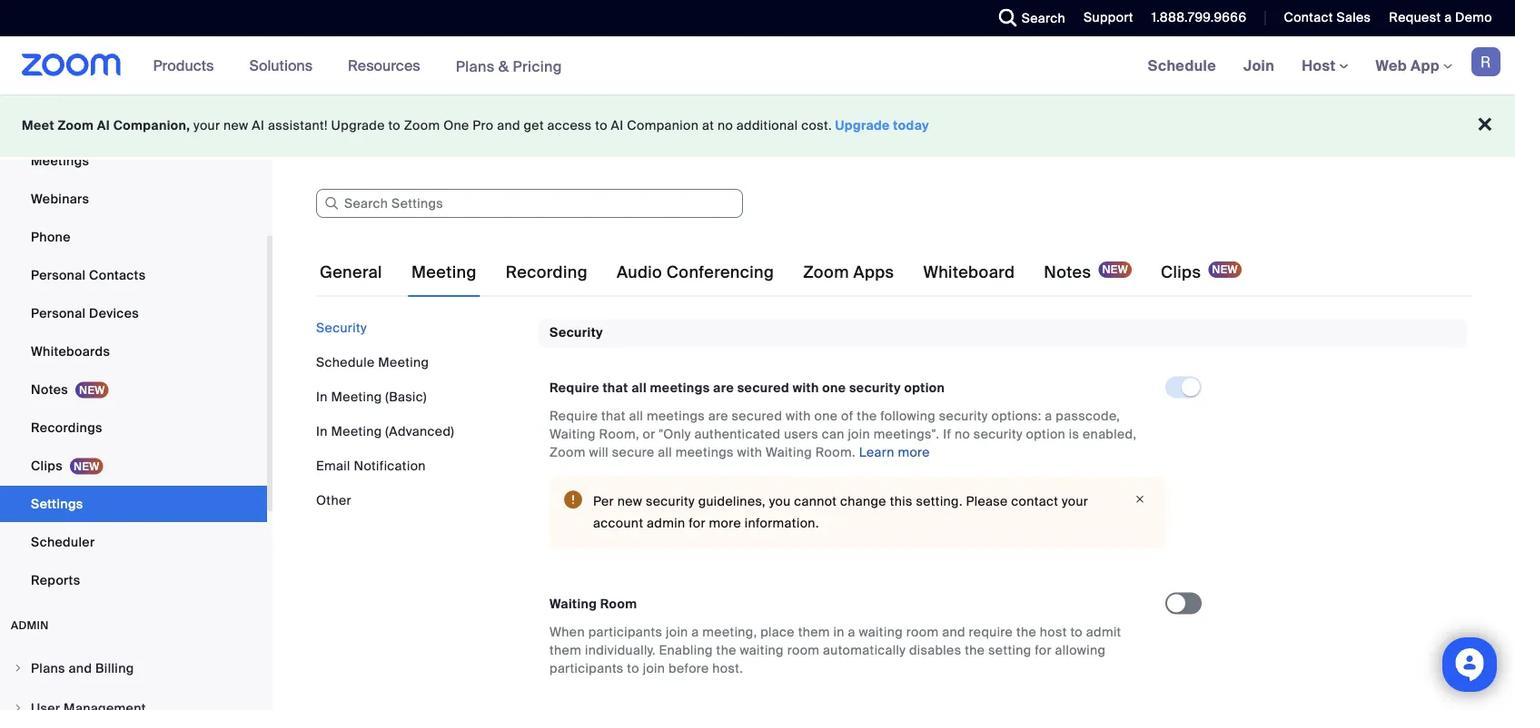 Task type: describe. For each thing, give the bounding box(es) containing it.
warning image
[[564, 491, 582, 509]]

email
[[316, 457, 350, 474]]

plans for plans & pricing
[[456, 57, 495, 76]]

schedule link
[[1134, 36, 1230, 94]]

and inside plans and billing menu item
[[69, 660, 92, 677]]

room
[[600, 596, 637, 613]]

phone link
[[0, 219, 267, 255]]

learn more
[[859, 444, 930, 461]]

secured for of
[[732, 408, 782, 425]]

require for require that all meetings are secured with one security option
[[550, 380, 599, 396]]

account
[[593, 515, 644, 532]]

all for require that all meetings are secured with one security option
[[632, 380, 647, 396]]

products button
[[153, 36, 222, 94]]

to right access
[[595, 117, 608, 134]]

whiteboards
[[31, 343, 110, 360]]

settings
[[31, 496, 83, 512]]

1 horizontal spatial them
[[798, 624, 830, 641]]

(basic)
[[386, 388, 427, 405]]

today
[[893, 117, 929, 134]]

authenticated
[[694, 426, 781, 443]]

meetings for require that all meetings are secured with one security option
[[650, 380, 710, 396]]

&
[[498, 57, 509, 76]]

meet zoom ai companion, your new ai assistant! upgrade to zoom one pro and get access to ai companion at no additional cost. upgrade today
[[22, 117, 929, 134]]

plans and billing
[[31, 660, 134, 677]]

a inside require that all meetings are secured with one of the following security options: a passcode, waiting room, or "only authenticated users can join meetings". if no security option is enabled, zoom will secure all meetings with waiting room.
[[1045, 408, 1053, 425]]

product information navigation
[[140, 36, 576, 96]]

contact
[[1284, 9, 1333, 26]]

solutions button
[[249, 36, 321, 94]]

other
[[316, 492, 352, 509]]

require
[[969, 624, 1013, 641]]

no inside meet zoom ai companion, footer
[[718, 117, 733, 134]]

contacts
[[89, 267, 146, 283]]

pro
[[473, 117, 494, 134]]

0 horizontal spatial waiting
[[740, 642, 784, 659]]

before
[[669, 660, 709, 677]]

for inside "when participants join a meeting, place them in a waiting room and require the host to admit them individually. enabling the waiting room automatically disables the setting for allowing participants to join before host."
[[1035, 642, 1052, 659]]

plans and billing menu item
[[0, 651, 267, 690]]

recordings
[[31, 419, 102, 436]]

meetings navigation
[[1134, 36, 1515, 96]]

webinars link
[[0, 181, 267, 217]]

clips inside personal menu menu
[[31, 457, 63, 474]]

personal menu menu
[[0, 66, 267, 601]]

zoom inside require that all meetings are secured with one of the following security options: a passcode, waiting room, or "only authenticated users can join meetings". if no security option is enabled, zoom will secure all meetings with waiting room.
[[550, 444, 586, 461]]

companion
[[627, 117, 699, 134]]

general
[[320, 262, 382, 283]]

1 horizontal spatial security
[[550, 324, 603, 341]]

security element
[[539, 319, 1467, 710]]

email notification
[[316, 457, 426, 474]]

following
[[881, 408, 936, 425]]

in for in meeting (advanced)
[[316, 423, 328, 440]]

in for in meeting (basic)
[[316, 388, 328, 405]]

the up setting at the bottom right of the page
[[1017, 624, 1037, 641]]

2 vertical spatial with
[[737, 444, 763, 461]]

companion,
[[113, 117, 190, 134]]

personal for personal devices
[[31, 305, 86, 322]]

allowing
[[1055, 642, 1106, 659]]

0 vertical spatial option
[[904, 380, 945, 396]]

meeting for in meeting (advanced)
[[331, 423, 382, 440]]

search button
[[986, 0, 1070, 36]]

personal devices link
[[0, 295, 267, 332]]

conferencing
[[667, 262, 774, 283]]

per
[[593, 493, 614, 510]]

recording
[[506, 262, 588, 283]]

with for security
[[793, 380, 819, 396]]

disables
[[909, 642, 962, 659]]

plans & pricing
[[456, 57, 562, 76]]

join
[[1244, 56, 1275, 75]]

secured for security
[[737, 380, 790, 396]]

cannot
[[794, 493, 837, 510]]

will
[[589, 444, 609, 461]]

automatically
[[823, 642, 906, 659]]

meetings".
[[874, 426, 940, 443]]

information.
[[745, 515, 819, 532]]

host.
[[713, 660, 743, 677]]

schedule meeting
[[316, 354, 429, 371]]

1.888.799.9666 button up schedule link
[[1152, 9, 1247, 26]]

contact sales
[[1284, 9, 1371, 26]]

1 horizontal spatial join
[[666, 624, 688, 641]]

this
[[890, 493, 913, 510]]

1 ai from the left
[[97, 117, 110, 134]]

contact
[[1011, 493, 1059, 510]]

learn more link
[[859, 444, 930, 461]]

your inside meet zoom ai companion, footer
[[194, 117, 220, 134]]

that for require that all meetings are secured with one security option
[[603, 380, 628, 396]]

per new security guidelines, you cannot change this setting. please contact your account admin for more information. alert
[[550, 476, 1166, 549]]

0 horizontal spatial them
[[550, 642, 582, 659]]

1.888.799.9666
[[1152, 9, 1247, 26]]

one for of
[[815, 408, 838, 425]]

require for require that all meetings are secured with one of the following security options: a passcode, waiting room, or "only authenticated users can join meetings". if no security option is enabled, zoom will secure all meetings with waiting room.
[[550, 408, 598, 425]]

enabling
[[659, 642, 713, 659]]

reports
[[31, 572, 80, 589]]

schedule for schedule meeting
[[316, 354, 375, 371]]

search
[[1022, 10, 1066, 26]]

one
[[444, 117, 469, 134]]

2 upgrade from the left
[[835, 117, 890, 134]]

can
[[822, 426, 845, 443]]

settings link
[[0, 486, 267, 522]]

webinars
[[31, 190, 89, 207]]

2 vertical spatial meetings
[[676, 444, 734, 461]]

zoom inside tabs of my account settings page tab list
[[803, 262, 849, 283]]

web app
[[1376, 56, 1440, 75]]

whiteboards link
[[0, 333, 267, 370]]

meeting for in meeting (basic)
[[331, 388, 382, 405]]

0 vertical spatial waiting
[[550, 426, 596, 443]]

products
[[153, 56, 214, 75]]

meetings
[[31, 152, 89, 169]]

meeting,
[[703, 624, 757, 641]]

(advanced)
[[386, 423, 454, 440]]

personal contacts
[[31, 267, 146, 283]]

are for of
[[708, 408, 728, 425]]

2 ai from the left
[[252, 117, 265, 134]]

menu bar containing security
[[316, 319, 525, 510]]

users
[[784, 426, 819, 443]]

schedule meeting link
[[316, 354, 429, 371]]

the inside require that all meetings are secured with one of the following security options: a passcode, waiting room, or "only authenticated users can join meetings". if no security option is enabled, zoom will secure all meetings with waiting room.
[[857, 408, 877, 425]]

web app button
[[1376, 56, 1453, 75]]

learn
[[859, 444, 895, 461]]

scheduler link
[[0, 524, 267, 561]]

when
[[550, 624, 585, 641]]

cost.
[[802, 117, 832, 134]]

new inside meet zoom ai companion, footer
[[224, 117, 249, 134]]

the up host.
[[716, 642, 737, 659]]

more inside per new security guidelines, you cannot change this setting. please contact your account admin for more information.
[[709, 515, 741, 532]]

room,
[[599, 426, 639, 443]]

zoom logo image
[[22, 54, 121, 76]]

in
[[834, 624, 845, 641]]

security up if
[[939, 408, 988, 425]]

banner containing products
[[0, 36, 1515, 96]]

access
[[547, 117, 592, 134]]

room.
[[816, 444, 856, 461]]

admin
[[11, 619, 49, 633]]

support
[[1084, 9, 1134, 26]]

upgrade today link
[[835, 117, 929, 134]]

personal contacts link
[[0, 257, 267, 293]]



Task type: locate. For each thing, give the bounding box(es) containing it.
resources
[[348, 56, 420, 75]]

the right of
[[857, 408, 877, 425]]

setting.
[[916, 493, 963, 510]]

devices
[[89, 305, 139, 322]]

in
[[316, 388, 328, 405], [316, 423, 328, 440]]

security inside menu bar
[[316, 319, 367, 336]]

more down guidelines, at the bottom of page
[[709, 515, 741, 532]]

0 vertical spatial more
[[898, 444, 930, 461]]

waiting down place
[[740, 642, 784, 659]]

1 vertical spatial plans
[[31, 660, 65, 677]]

0 vertical spatial with
[[793, 380, 819, 396]]

menu item
[[0, 691, 267, 710]]

0 horizontal spatial no
[[718, 117, 733, 134]]

your inside per new security guidelines, you cannot change this setting. please contact your account admin for more information.
[[1062, 493, 1089, 510]]

zoom left one
[[404, 117, 440, 134]]

plans for plans and billing
[[31, 660, 65, 677]]

assistant!
[[268, 117, 328, 134]]

reports link
[[0, 562, 267, 599]]

pricing
[[513, 57, 562, 76]]

personal devices
[[31, 305, 139, 322]]

require that all meetings are secured with one security option
[[550, 380, 945, 396]]

0 vertical spatial all
[[632, 380, 647, 396]]

email notification link
[[316, 457, 426, 474]]

0 vertical spatial join
[[848, 426, 870, 443]]

0 horizontal spatial clips
[[31, 457, 63, 474]]

your right the companion,
[[194, 117, 220, 134]]

zoom apps
[[803, 262, 894, 283]]

options:
[[992, 408, 1042, 425]]

and
[[497, 117, 520, 134], [942, 624, 966, 641], [69, 660, 92, 677]]

0 vertical spatial secured
[[737, 380, 790, 396]]

security down recording
[[550, 324, 603, 341]]

or
[[643, 426, 656, 443]]

0 vertical spatial require
[[550, 380, 599, 396]]

the down require
[[965, 642, 985, 659]]

1 vertical spatial meetings
[[647, 408, 705, 425]]

require that all meetings are secured with one of the following security options: a passcode, waiting room, or "only authenticated users can join meetings". if no security option is enabled, zoom will secure all meetings with waiting room.
[[550, 408, 1137, 461]]

schedule for schedule
[[1148, 56, 1217, 75]]

right image
[[13, 663, 24, 674]]

more
[[898, 444, 930, 461], [709, 515, 741, 532]]

2 vertical spatial and
[[69, 660, 92, 677]]

0 vertical spatial no
[[718, 117, 733, 134]]

in up email
[[316, 423, 328, 440]]

other link
[[316, 492, 352, 509]]

your right contact
[[1062, 493, 1089, 510]]

admin
[[647, 515, 685, 532]]

0 vertical spatial room
[[906, 624, 939, 641]]

1 horizontal spatial your
[[1062, 493, 1089, 510]]

0 horizontal spatial security
[[316, 319, 367, 336]]

are
[[713, 380, 734, 396], [708, 408, 728, 425]]

0 horizontal spatial ai
[[97, 117, 110, 134]]

personal down the phone
[[31, 267, 86, 283]]

right image
[[13, 703, 24, 710]]

host button
[[1302, 56, 1349, 75]]

meet zoom ai companion, footer
[[0, 94, 1515, 157]]

0 vertical spatial your
[[194, 117, 220, 134]]

1 vertical spatial are
[[708, 408, 728, 425]]

0 horizontal spatial option
[[904, 380, 945, 396]]

support link
[[1070, 0, 1138, 36], [1084, 9, 1134, 26]]

schedule down 1.888.799.9666
[[1148, 56, 1217, 75]]

no right if
[[955, 426, 970, 443]]

participants down individually.
[[550, 660, 624, 677]]

plans left &
[[456, 57, 495, 76]]

get
[[524, 117, 544, 134]]

for down 'host'
[[1035, 642, 1052, 659]]

tabs of my account settings page tab list
[[316, 247, 1245, 298]]

1 horizontal spatial and
[[497, 117, 520, 134]]

2 personal from the top
[[31, 305, 86, 322]]

ai
[[97, 117, 110, 134], [252, 117, 265, 134], [611, 117, 624, 134]]

1 vertical spatial for
[[1035, 642, 1052, 659]]

meeting inside tabs of my account settings page tab list
[[411, 262, 477, 283]]

are inside require that all meetings are secured with one of the following security options: a passcode, waiting room, or "only authenticated users can join meetings". if no security option is enabled, zoom will secure all meetings with waiting room.
[[708, 408, 728, 425]]

1 vertical spatial waiting
[[740, 642, 784, 659]]

one up of
[[822, 380, 846, 396]]

per new security guidelines, you cannot change this setting. please contact your account admin for more information.
[[593, 493, 1089, 532]]

security up schedule meeting link
[[316, 319, 367, 336]]

0 vertical spatial for
[[689, 515, 706, 532]]

ai left assistant!
[[252, 117, 265, 134]]

host
[[1040, 624, 1067, 641]]

admin menu menu
[[0, 651, 267, 710]]

are for security
[[713, 380, 734, 396]]

1 vertical spatial that
[[601, 408, 626, 425]]

join
[[848, 426, 870, 443], [666, 624, 688, 641], [643, 660, 665, 677]]

1 vertical spatial schedule
[[316, 354, 375, 371]]

require inside require that all meetings are secured with one of the following security options: a passcode, waiting room, or "only authenticated users can join meetings". if no security option is enabled, zoom will secure all meetings with waiting room.
[[550, 408, 598, 425]]

1 horizontal spatial notes
[[1044, 262, 1092, 283]]

them down when
[[550, 642, 582, 659]]

1 require from the top
[[550, 380, 599, 396]]

1 vertical spatial notes
[[31, 381, 68, 398]]

zoom right meet
[[58, 117, 94, 134]]

1 horizontal spatial upgrade
[[835, 117, 890, 134]]

plans inside product information navigation
[[456, 57, 495, 76]]

0 vertical spatial schedule
[[1148, 56, 1217, 75]]

1 in from the top
[[316, 388, 328, 405]]

your
[[194, 117, 220, 134], [1062, 493, 1089, 510]]

1 vertical spatial waiting
[[766, 444, 812, 461]]

demo
[[1456, 9, 1493, 26]]

room up disables
[[906, 624, 939, 641]]

host
[[1302, 56, 1340, 75]]

0 vertical spatial meetings
[[650, 380, 710, 396]]

ai left companion
[[611, 117, 624, 134]]

to
[[388, 117, 401, 134], [595, 117, 608, 134], [1071, 624, 1083, 641], [627, 660, 640, 677]]

plans & pricing link
[[456, 57, 562, 76], [456, 57, 562, 76]]

that
[[603, 380, 628, 396], [601, 408, 626, 425]]

0 vertical spatial waiting
[[859, 624, 903, 641]]

1 personal from the top
[[31, 267, 86, 283]]

1 horizontal spatial ai
[[252, 117, 265, 134]]

plans right right icon
[[31, 660, 65, 677]]

all for require that all meetings are secured with one of the following security options: a passcode, waiting room, or "only authenticated users can join meetings". if no security option is enabled, zoom will secure all meetings with waiting room.
[[629, 408, 643, 425]]

waiting up when
[[550, 596, 597, 613]]

waiting room
[[550, 596, 637, 613]]

resources button
[[348, 36, 428, 94]]

require up will
[[550, 408, 598, 425]]

request a demo link
[[1376, 0, 1515, 36], [1389, 9, 1493, 26]]

0 vertical spatial new
[[224, 117, 249, 134]]

new
[[224, 117, 249, 134], [617, 493, 642, 510]]

0 vertical spatial notes
[[1044, 262, 1092, 283]]

option inside require that all meetings are secured with one of the following security options: a passcode, waiting room, or "only authenticated users can join meetings". if no security option is enabled, zoom will secure all meetings with waiting room.
[[1026, 426, 1066, 443]]

schedule down security link
[[316, 354, 375, 371]]

them left in
[[798, 624, 830, 641]]

meet
[[22, 117, 54, 134]]

0 horizontal spatial schedule
[[316, 354, 375, 371]]

1 vertical spatial new
[[617, 493, 642, 510]]

new up account
[[617, 493, 642, 510]]

zoom left will
[[550, 444, 586, 461]]

new left assistant!
[[224, 117, 249, 134]]

2 require from the top
[[550, 408, 598, 425]]

to down individually.
[[627, 660, 640, 677]]

1 vertical spatial them
[[550, 642, 582, 659]]

1 vertical spatial room
[[787, 642, 820, 659]]

room
[[906, 624, 939, 641], [787, 642, 820, 659]]

2 vertical spatial all
[[658, 444, 672, 461]]

a left demo
[[1445, 9, 1452, 26]]

secured inside require that all meetings are secured with one of the following security options: a passcode, waiting room, or "only authenticated users can join meetings". if no security option is enabled, zoom will secure all meetings with waiting room.
[[732, 408, 782, 425]]

and inside "when participants join a meeting, place them in a waiting room and require the host to admit them individually. enabling the waiting room automatically disables the setting for allowing participants to join before host."
[[942, 624, 966, 641]]

1 vertical spatial in
[[316, 423, 328, 440]]

meetings link
[[0, 143, 267, 179]]

1 vertical spatial your
[[1062, 493, 1089, 510]]

1 vertical spatial secured
[[732, 408, 782, 425]]

notes inside personal menu menu
[[31, 381, 68, 398]]

setting
[[989, 642, 1032, 659]]

a right in
[[848, 624, 856, 641]]

waiting up "automatically" at bottom right
[[859, 624, 903, 641]]

notification
[[354, 457, 426, 474]]

1 horizontal spatial schedule
[[1148, 56, 1217, 75]]

1 horizontal spatial waiting
[[859, 624, 903, 641]]

0 horizontal spatial for
[[689, 515, 706, 532]]

1 horizontal spatial no
[[955, 426, 970, 443]]

0 vertical spatial them
[[798, 624, 830, 641]]

option left is at bottom right
[[1026, 426, 1066, 443]]

0 vertical spatial plans
[[456, 57, 495, 76]]

1 vertical spatial and
[[942, 624, 966, 641]]

no right at
[[718, 117, 733, 134]]

1 horizontal spatial clips
[[1161, 262, 1201, 283]]

2 vertical spatial join
[[643, 660, 665, 677]]

room down place
[[787, 642, 820, 659]]

1 vertical spatial all
[[629, 408, 643, 425]]

security up of
[[849, 380, 901, 396]]

personal
[[31, 267, 86, 283], [31, 305, 86, 322]]

2 horizontal spatial ai
[[611, 117, 624, 134]]

notes link
[[0, 372, 267, 408]]

join inside require that all meetings are secured with one of the following security options: a passcode, waiting room, or "only authenticated users can join meetings". if no security option is enabled, zoom will secure all meetings with waiting room.
[[848, 426, 870, 443]]

app
[[1411, 56, 1440, 75]]

personal for personal contacts
[[31, 267, 86, 283]]

profile picture image
[[1472, 47, 1501, 76]]

and left get
[[497, 117, 520, 134]]

that inside require that all meetings are secured with one of the following security options: a passcode, waiting room, or "only authenticated users can join meetings". if no security option is enabled, zoom will secure all meetings with waiting room.
[[601, 408, 626, 425]]

with for of
[[786, 408, 811, 425]]

clips inside tabs of my account settings page tab list
[[1161, 262, 1201, 283]]

1 vertical spatial personal
[[31, 305, 86, 322]]

0 vertical spatial personal
[[31, 267, 86, 283]]

you
[[769, 493, 791, 510]]

1 upgrade from the left
[[331, 117, 385, 134]]

0 horizontal spatial room
[[787, 642, 820, 659]]

0 vertical spatial one
[[822, 380, 846, 396]]

1.888.799.9666 button up the join
[[1138, 0, 1251, 36]]

in meeting (advanced)
[[316, 423, 454, 440]]

new inside per new security guidelines, you cannot change this setting. please contact your account admin for more information.
[[617, 493, 642, 510]]

"only
[[659, 426, 691, 443]]

phone
[[31, 228, 71, 245]]

upgrade down product information navigation on the top
[[331, 117, 385, 134]]

waiting up will
[[550, 426, 596, 443]]

request a demo
[[1389, 9, 1493, 26]]

1 horizontal spatial room
[[906, 624, 939, 641]]

that for require that all meetings are secured with one of the following security options: a passcode, waiting room, or "only authenticated users can join meetings". if no security option is enabled, zoom will secure all meetings with waiting room.
[[601, 408, 626, 425]]

0 horizontal spatial new
[[224, 117, 249, 134]]

0 horizontal spatial plans
[[31, 660, 65, 677]]

2 in from the top
[[316, 423, 328, 440]]

security inside per new security guidelines, you cannot change this setting. please contact your account admin for more information.
[[646, 493, 695, 510]]

individually.
[[585, 642, 656, 659]]

meeting for schedule meeting
[[378, 354, 429, 371]]

1 horizontal spatial new
[[617, 493, 642, 510]]

for inside per new security guidelines, you cannot change this setting. please contact your account admin for more information.
[[689, 515, 706, 532]]

1 horizontal spatial more
[[898, 444, 930, 461]]

participants up individually.
[[588, 624, 663, 641]]

1 vertical spatial clips
[[31, 457, 63, 474]]

security down options:
[[974, 426, 1023, 443]]

banner
[[0, 36, 1515, 96]]

request
[[1389, 9, 1441, 26]]

billing
[[95, 660, 134, 677]]

in meeting (basic)
[[316, 388, 427, 405]]

in meeting (basic) link
[[316, 388, 427, 405]]

meetings for require that all meetings are secured with one of the following security options: a passcode, waiting room, or "only authenticated users can join meetings". if no security option is enabled, zoom will secure all meetings with waiting room.
[[647, 408, 705, 425]]

guidelines,
[[698, 493, 766, 510]]

1 vertical spatial with
[[786, 408, 811, 425]]

one inside require that all meetings are secured with one of the following security options: a passcode, waiting room, or "only authenticated users can join meetings". if no security option is enabled, zoom will secure all meetings with waiting room.
[[815, 408, 838, 425]]

2 horizontal spatial join
[[848, 426, 870, 443]]

secured
[[737, 380, 790, 396], [732, 408, 782, 425]]

schedule
[[1148, 56, 1217, 75], [316, 354, 375, 371]]

one
[[822, 380, 846, 396], [815, 408, 838, 425]]

all
[[632, 380, 647, 396], [629, 408, 643, 425], [658, 444, 672, 461]]

to up allowing on the right of the page
[[1071, 624, 1083, 641]]

waiting down users
[[766, 444, 812, 461]]

require up room, on the bottom of page
[[550, 380, 599, 396]]

personal up 'whiteboards'
[[31, 305, 86, 322]]

0 vertical spatial in
[[316, 388, 328, 405]]

web
[[1376, 56, 1407, 75]]

2 horizontal spatial and
[[942, 624, 966, 641]]

0 horizontal spatial notes
[[31, 381, 68, 398]]

2 vertical spatial waiting
[[550, 596, 597, 613]]

a right options:
[[1045, 408, 1053, 425]]

1 horizontal spatial for
[[1035, 642, 1052, 659]]

enabled,
[[1083, 426, 1137, 443]]

zoom left apps
[[803, 262, 849, 283]]

and left the billing
[[69, 660, 92, 677]]

for right admin
[[689, 515, 706, 532]]

join left before
[[643, 660, 665, 677]]

upgrade
[[331, 117, 385, 134], [835, 117, 890, 134]]

1 horizontal spatial plans
[[456, 57, 495, 76]]

1 vertical spatial more
[[709, 515, 741, 532]]

option up following at the bottom of the page
[[904, 380, 945, 396]]

security up admin
[[646, 493, 695, 510]]

1 vertical spatial join
[[666, 624, 688, 641]]

notes inside tabs of my account settings page tab list
[[1044, 262, 1092, 283]]

0 vertical spatial and
[[497, 117, 520, 134]]

1 vertical spatial option
[[1026, 426, 1066, 443]]

apps
[[853, 262, 894, 283]]

no
[[718, 117, 733, 134], [955, 426, 970, 443]]

option
[[904, 380, 945, 396], [1026, 426, 1066, 443]]

plans inside plans and billing menu item
[[31, 660, 65, 677]]

0 horizontal spatial and
[[69, 660, 92, 677]]

a up "enabling"
[[692, 624, 699, 641]]

ai up meetings "link"
[[97, 117, 110, 134]]

and inside meet zoom ai companion, footer
[[497, 117, 520, 134]]

no inside require that all meetings are secured with one of the following security options: a passcode, waiting room, or "only authenticated users can join meetings". if no security option is enabled, zoom will secure all meetings with waiting room.
[[955, 426, 970, 443]]

schedule inside schedule link
[[1148, 56, 1217, 75]]

join up "enabling"
[[666, 624, 688, 641]]

join down of
[[848, 426, 870, 443]]

1.888.799.9666 button
[[1138, 0, 1251, 36], [1152, 9, 1247, 26]]

1 vertical spatial participants
[[550, 660, 624, 677]]

and up disables
[[942, 624, 966, 641]]

1 horizontal spatial option
[[1026, 426, 1066, 443]]

1 vertical spatial one
[[815, 408, 838, 425]]

more down meetings".
[[898, 444, 930, 461]]

0 vertical spatial are
[[713, 380, 734, 396]]

0 horizontal spatial join
[[643, 660, 665, 677]]

in down the schedule meeting
[[316, 388, 328, 405]]

one up can
[[815, 408, 838, 425]]

menu bar
[[316, 319, 525, 510]]

audio
[[617, 262, 662, 283]]

Search Settings text field
[[316, 189, 743, 218]]

3 ai from the left
[[611, 117, 624, 134]]

0 horizontal spatial upgrade
[[331, 117, 385, 134]]

0 vertical spatial participants
[[588, 624, 663, 641]]

scheduler
[[31, 534, 95, 551]]

1 vertical spatial no
[[955, 426, 970, 443]]

to down resources dropdown button
[[388, 117, 401, 134]]

upgrade right cost. at the top of the page
[[835, 117, 890, 134]]

a
[[1445, 9, 1452, 26], [1045, 408, 1053, 425], [692, 624, 699, 641], [848, 624, 856, 641]]

0 vertical spatial clips
[[1161, 262, 1201, 283]]

contact sales link
[[1271, 0, 1376, 36], [1284, 9, 1371, 26]]

close image
[[1129, 491, 1151, 507]]

0 vertical spatial that
[[603, 380, 628, 396]]

of
[[841, 408, 854, 425]]

0 horizontal spatial more
[[709, 515, 741, 532]]

one for security
[[822, 380, 846, 396]]

1 vertical spatial require
[[550, 408, 598, 425]]

audio conferencing
[[617, 262, 774, 283]]

0 horizontal spatial your
[[194, 117, 220, 134]]



Task type: vqa. For each thing, say whether or not it's contained in the screenshot.
change on the right bottom of the page
yes



